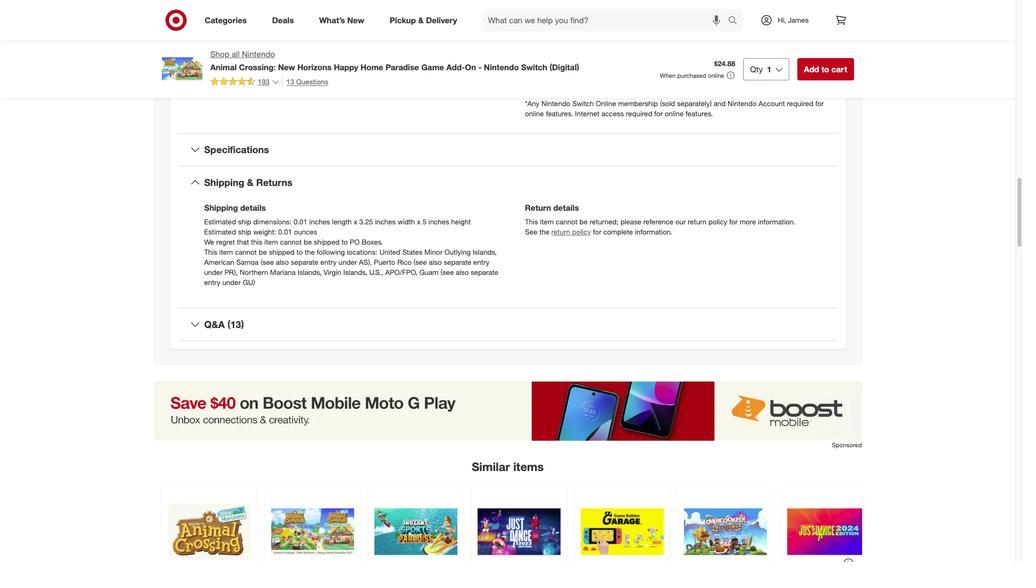 Task type: describe. For each thing, give the bounding box(es) containing it.
instant sports paradise - nintendo switch (digital) image
[[374, 491, 457, 563]]

network
[[730, 69, 756, 78]]

in
[[666, 69, 672, 78]]

2 horizontal spatial (see
[[441, 268, 454, 277]]

& for shipping
[[247, 177, 254, 188]]

northern
[[240, 268, 268, 277]]

*any nintendo switch online membership (sold separately) and nintendo account required for online features. internet access required for online features.
[[525, 99, 824, 118]]

add
[[658, 49, 670, 57]]

po
[[350, 238, 360, 246]]

2 horizontal spatial online
[[708, 72, 724, 79]]

193
[[258, 78, 270, 86]]

nintendo right -
[[484, 62, 519, 72]]

1 horizontal spatial tour
[[815, 69, 828, 78]]

as),
[[359, 258, 372, 267]]

to down add
[[663, 59, 669, 67]]

take
[[525, 49, 539, 57]]

online
[[596, 99, 616, 108]]

0 vertical spatial information.
[[758, 218, 795, 226]]

this item cannot be shipped to the following locations:
[[204, 248, 378, 257]]

q&a (13) button
[[178, 309, 838, 341]]

0 horizontal spatial entry
[[204, 278, 220, 287]]

dimensions:
[[253, 218, 292, 226]]

overcooked! all you can eat - nintendo switch (digital) image
[[684, 491, 767, 563]]

1 vertical spatial under
[[204, 268, 223, 277]]

q&a
[[204, 319, 225, 330]]

share inside take in-game photos of your designs and add them to your portfolio. show them to other characters and you may get more requests to create vacation homes! share the photos with other players using the in-game showroom* in the happy home network app and they can tour your personally-designed resort islands or go tour theirs for some relaxation and inspiration.
[[747, 59, 766, 67]]

designs
[[617, 49, 642, 57]]

2 horizontal spatial islands,
[[473, 248, 497, 257]]

1 vertical spatial photos
[[780, 59, 802, 67]]

vacation
[[693, 59, 720, 67]]

3 inches from the left
[[429, 218, 449, 226]]

0 horizontal spatial in-
[[541, 49, 550, 57]]

we
[[204, 238, 214, 246]]

share your masterpieces with friends
[[525, 29, 643, 37]]

2 vertical spatial item
[[219, 248, 233, 257]]

homes!
[[722, 59, 745, 67]]

1 horizontal spatial also
[[429, 258, 442, 267]]

hi,
[[778, 16, 786, 24]]

resort
[[607, 79, 626, 88]]

13
[[286, 77, 294, 86]]

and inside *any nintendo switch online membership (sold separately) and nintendo account required for online features. internet access required for online features.
[[714, 99, 726, 108]]

the down the ounces at the left top of the page
[[305, 248, 315, 257]]

2 features. from the left
[[686, 109, 713, 118]]

1 horizontal spatial policy
[[709, 218, 727, 226]]

returns
[[256, 177, 292, 188]]

see
[[525, 228, 537, 236]]

be inside shipping details estimated ship dimensions: 0.01 inches length x 3.25 inches width x 5 inches height estimated ship weight: 0.01 ounces we regret that this item cannot be shipped to po boxes.
[[304, 238, 312, 246]]

hi, james
[[778, 16, 809, 24]]

and right '1'
[[772, 69, 784, 78]]

1 vertical spatial information.
[[635, 228, 672, 236]]

1 horizontal spatial return
[[688, 218, 707, 226]]

states
[[402, 248, 423, 257]]

0 vertical spatial with
[[606, 29, 619, 37]]

add
[[804, 64, 819, 74]]

returned;
[[590, 218, 619, 226]]

inspiration.
[[782, 79, 816, 88]]

all
[[232, 49, 240, 59]]

width
[[398, 218, 415, 226]]

1 estimated from the top
[[204, 218, 236, 226]]

pickup
[[390, 15, 416, 25]]

cannot inside shipping details estimated ship dimensions: 0.01 inches length x 3.25 inches width x 5 inches height estimated ship weight: 0.01 ounces we regret that this item cannot be shipped to po boxes.
[[280, 238, 302, 246]]

some
[[715, 79, 733, 88]]

using
[[568, 69, 585, 78]]

what's new
[[319, 15, 364, 25]]

specifications button
[[178, 134, 838, 166]]

1 horizontal spatial 0.01
[[294, 218, 307, 226]]

this inside return details this item cannot be returned;  please reference our return policy for more information. see the return policy for complete information.
[[525, 218, 538, 226]]

q&a (13)
[[204, 319, 244, 330]]

0 vertical spatial new
[[347, 15, 364, 25]]

0 horizontal spatial islands,
[[298, 268, 322, 277]]

samoa
[[236, 258, 259, 267]]

be inside return details this item cannot be returned;  please reference our return policy for more information. see the return policy for complete information.
[[580, 218, 588, 226]]

go
[[661, 79, 669, 88]]

your left the masterpieces
[[546, 29, 559, 37]]

the up designed at the right
[[587, 69, 597, 78]]

more inside return details this item cannot be returned;  please reference our return policy for more information. see the return policy for complete information.
[[740, 218, 756, 226]]

what's new link
[[311, 9, 377, 31]]

delivery
[[426, 15, 457, 25]]

0 horizontal spatial this
[[204, 248, 217, 257]]

characters
[[525, 59, 559, 67]]

3.25
[[359, 218, 373, 226]]

items
[[513, 460, 544, 474]]

show
[[744, 49, 762, 57]]

2 horizontal spatial entry
[[473, 258, 490, 267]]

(digital)
[[550, 62, 579, 72]]

horizons
[[297, 62, 332, 72]]

0 horizontal spatial policy
[[572, 228, 591, 236]]

13 questions link
[[282, 76, 328, 88]]

united states minor outlying islands, american samoa (see also separate entry under as), puerto rico (see also separate entry under pr), northern mariana islands, virgin islands, u.s., apo/fpo, guam (see also separate entry under gu)
[[204, 248, 498, 287]]

when
[[660, 72, 676, 79]]

item inside return details this item cannot be returned;  please reference our return policy for more information. see the return policy for complete information.
[[540, 218, 554, 226]]

0 vertical spatial under
[[339, 258, 357, 267]]

masterpieces
[[561, 29, 604, 37]]

return
[[525, 203, 551, 213]]

apo/fpo,
[[385, 268, 418, 277]]

may
[[588, 59, 601, 67]]

details for return
[[553, 203, 579, 213]]

rico
[[397, 258, 412, 267]]

more inside take in-game photos of your designs and add them to your portfolio. show them to other characters and you may get more requests to create vacation homes! share the photos with other players using the in-game showroom* in the happy home network app and they can tour your personally-designed resort islands or go tour theirs for some relaxation and inspiration.
[[615, 59, 632, 67]]

and down app
[[768, 79, 780, 88]]

0 horizontal spatial tour
[[671, 79, 683, 88]]

paradise
[[386, 62, 419, 72]]

similar items
[[472, 460, 544, 474]]

internet
[[575, 109, 600, 118]]

please
[[621, 218, 642, 226]]

minor
[[424, 248, 443, 257]]

details for shipping
[[240, 203, 266, 213]]

return policy link
[[551, 228, 591, 236]]

the up app
[[768, 59, 778, 67]]

islands
[[628, 79, 650, 88]]

similar items region
[[154, 382, 876, 563]]

image of animal crossing: new horizons happy home paradise game add-on - nintendo switch (digital) image
[[162, 49, 202, 89]]

switch inside *any nintendo switch online membership (sold separately) and nintendo account required for online features. internet access required for online features.
[[572, 99, 594, 108]]

animal crossing: new horizons - nintendo switch (digital) image
[[168, 491, 251, 563]]

shipping & returns
[[204, 177, 292, 188]]

the right in
[[674, 69, 684, 78]]

players
[[544, 69, 566, 78]]

and left you at the top right of page
[[560, 59, 572, 67]]

locations:
[[347, 248, 378, 257]]

your up vacation
[[698, 49, 712, 57]]

0 horizontal spatial photos
[[569, 49, 591, 57]]

weight:
[[253, 228, 276, 236]]

purchased
[[678, 72, 706, 79]]

showroom*
[[627, 69, 664, 78]]

game builder garage - nintendo switch (digital) image
[[581, 491, 664, 563]]

2 them from the left
[[764, 49, 780, 57]]

2 estimated from the top
[[204, 228, 236, 236]]

virgin
[[324, 268, 341, 277]]

2 horizontal spatial also
[[456, 268, 469, 277]]

to up they in the top right of the page
[[782, 49, 788, 57]]

your up get
[[601, 49, 615, 57]]



Task type: vqa. For each thing, say whether or not it's contained in the screenshot.
HELP.) to the right
no



Task type: locate. For each thing, give the bounding box(es) containing it.
1 inches from the left
[[309, 218, 330, 226]]

in- up characters
[[541, 49, 550, 57]]

game up resort
[[608, 69, 625, 78]]

1 shipping from the top
[[204, 177, 244, 188]]

questions
[[296, 77, 328, 86]]

1 horizontal spatial information.
[[758, 218, 795, 226]]

game up (digital)
[[550, 49, 567, 57]]

1 vertical spatial 0.01
[[278, 228, 292, 236]]

details up dimensions: in the top left of the page
[[240, 203, 266, 213]]

inches
[[309, 218, 330, 226], [375, 218, 396, 226], [429, 218, 449, 226]]

online down '*any'
[[525, 109, 544, 118]]

& inside dropdown button
[[247, 177, 254, 188]]

policy right our
[[709, 218, 727, 226]]

home up some
[[708, 69, 728, 78]]

game
[[421, 62, 444, 72]]

1 x from the left
[[354, 218, 357, 226]]

1 horizontal spatial switch
[[572, 99, 594, 108]]

inches right 5
[[429, 218, 449, 226]]

(see down states
[[414, 258, 427, 267]]

1 horizontal spatial happy
[[686, 69, 706, 78]]

under down pr),
[[222, 278, 241, 287]]

personally-
[[541, 79, 576, 88]]

1 horizontal spatial in-
[[599, 69, 608, 78]]

shipped
[[314, 238, 340, 246], [269, 248, 295, 257]]

categories link
[[196, 9, 259, 31]]

0 vertical spatial 0.01
[[294, 218, 307, 226]]

islands,
[[473, 248, 497, 257], [298, 268, 322, 277], [343, 268, 367, 277]]

categories
[[205, 15, 247, 25]]

them up '1'
[[764, 49, 780, 57]]

to inside shipping details estimated ship dimensions: 0.01 inches length x 3.25 inches width x 5 inches height estimated ship weight: 0.01 ounces we regret that this item cannot be shipped to po boxes.
[[342, 238, 348, 246]]

pickup & delivery
[[390, 15, 457, 25]]

required down "inspiration."
[[787, 99, 814, 108]]

193 link
[[210, 76, 280, 89]]

0 vertical spatial &
[[418, 15, 424, 25]]

0 horizontal spatial more
[[615, 59, 632, 67]]

photos up they in the top right of the page
[[780, 59, 802, 67]]

them
[[672, 49, 688, 57], [764, 49, 780, 57]]

1 horizontal spatial other
[[790, 49, 807, 57]]

this up see
[[525, 218, 538, 226]]

to up create
[[690, 49, 696, 57]]

features.
[[546, 109, 573, 118], [686, 109, 713, 118]]

reference
[[644, 218, 674, 226]]

details inside shipping details estimated ship dimensions: 0.01 inches length x 3.25 inches width x 5 inches height estimated ship weight: 0.01 ounces we regret that this item cannot be shipped to po boxes.
[[240, 203, 266, 213]]

item down regret
[[219, 248, 233, 257]]

2 vertical spatial cannot
[[235, 248, 257, 257]]

other down characters
[[525, 69, 542, 78]]

to inside button
[[822, 64, 829, 74]]

other up add
[[790, 49, 807, 57]]

0 horizontal spatial with
[[606, 29, 619, 37]]

0 vertical spatial other
[[790, 49, 807, 57]]

1 horizontal spatial entry
[[320, 258, 337, 267]]

What can we help you find? suggestions appear below search field
[[482, 9, 731, 31]]

shipping up regret
[[204, 203, 238, 213]]

cannot up samoa
[[235, 248, 257, 257]]

just dance 2023 edition - nintendo switch (digital) image
[[477, 491, 560, 563]]

2 x from the left
[[417, 218, 421, 226]]

relaxation
[[735, 79, 766, 88]]

1 horizontal spatial game
[[608, 69, 625, 78]]

advertisement region
[[154, 382, 862, 441]]

0 horizontal spatial details
[[240, 203, 266, 213]]

happy inside shop all nintendo animal crossing: new horizons happy home paradise game add-on - nintendo switch (digital)
[[334, 62, 358, 72]]

tour right can
[[815, 69, 828, 78]]

in- down get
[[599, 69, 608, 78]]

switch down take
[[521, 62, 547, 72]]

0 horizontal spatial happy
[[334, 62, 358, 72]]

x left 5
[[417, 218, 421, 226]]

1 horizontal spatial online
[[665, 109, 684, 118]]

to right add
[[822, 64, 829, 74]]

create
[[671, 59, 691, 67]]

& right pickup
[[418, 15, 424, 25]]

shop
[[210, 49, 229, 59]]

home inside shop all nintendo animal crossing: new horizons happy home paradise game add-on - nintendo switch (digital)
[[361, 62, 383, 72]]

also down 'minor'
[[429, 258, 442, 267]]

1 vertical spatial tour
[[671, 79, 683, 88]]

0 vertical spatial policy
[[709, 218, 727, 226]]

get
[[603, 59, 613, 67]]

shipping down the specifications at the left of page
[[204, 177, 244, 188]]

shipping for shipping & returns
[[204, 177, 244, 188]]

x left 3.25
[[354, 218, 357, 226]]

with inside take in-game photos of your designs and add them to your portfolio. show them to other characters and you may get more requests to create vacation homes! share the photos with other players using the in-game showroom* in the happy home network app and they can tour your personally-designed resort islands or go tour theirs for some relaxation and inspiration.
[[804, 59, 817, 67]]

deals
[[272, 15, 294, 25]]

islands, down as),
[[343, 268, 367, 277]]

0 horizontal spatial return
[[551, 228, 570, 236]]

following
[[317, 248, 345, 257]]

1 vertical spatial required
[[626, 109, 652, 118]]

1 vertical spatial with
[[804, 59, 817, 67]]

nintendo down personally-
[[541, 99, 570, 108]]

happy inside take in-game photos of your designs and add them to your portfolio. show them to other characters and you may get more requests to create vacation homes! share the photos with other players using the in-game showroom* in the happy home network app and they can tour your personally-designed resort islands or go tour theirs for some relaxation and inspiration.
[[686, 69, 706, 78]]

photos up you at the top right of page
[[569, 49, 591, 57]]

0 horizontal spatial information.
[[635, 228, 672, 236]]

them up create
[[672, 49, 688, 57]]

also down outlying
[[456, 268, 469, 277]]

cannot inside return details this item cannot be returned;  please reference our return policy for more information. see the return policy for complete information.
[[556, 218, 578, 226]]

1 horizontal spatial islands,
[[343, 268, 367, 277]]

similar
[[472, 460, 510, 474]]

&
[[418, 15, 424, 25], [247, 177, 254, 188]]

0.01 up the ounces at the left top of the page
[[294, 218, 307, 226]]

0 vertical spatial game
[[550, 49, 567, 57]]

1 horizontal spatial inches
[[375, 218, 396, 226]]

ounces
[[294, 228, 317, 236]]

0 vertical spatial be
[[580, 218, 588, 226]]

0 vertical spatial switch
[[521, 62, 547, 72]]

0 horizontal spatial online
[[525, 109, 544, 118]]

regret
[[216, 238, 235, 246]]

return right our
[[688, 218, 707, 226]]

(see up northern
[[261, 258, 274, 267]]

1 ship from the top
[[238, 218, 251, 226]]

that
[[237, 238, 249, 246]]

take in-game photos of your designs and add them to your portfolio. show them to other characters and you may get more requests to create vacation homes! share the photos with other players using the in-game showroom* in the happy home network app and they can tour your personally-designed resort islands or go tour theirs for some relaxation and inspiration.
[[525, 49, 828, 88]]

item down return
[[540, 218, 554, 226]]

complete
[[603, 228, 633, 236]]

pickup & delivery link
[[381, 9, 470, 31]]

1 horizontal spatial be
[[304, 238, 312, 246]]

share down show
[[747, 59, 766, 67]]

new right what's
[[347, 15, 364, 25]]

account
[[759, 99, 785, 108]]

& left 'returns'
[[247, 177, 254, 188]]

switch up internet
[[572, 99, 594, 108]]

photos
[[569, 49, 591, 57], [780, 59, 802, 67]]

with left the friends
[[606, 29, 619, 37]]

0 vertical spatial item
[[540, 218, 554, 226]]

0 horizontal spatial them
[[672, 49, 688, 57]]

1 vertical spatial be
[[304, 238, 312, 246]]

cart
[[832, 64, 847, 74]]

0 horizontal spatial (see
[[261, 258, 274, 267]]

x
[[354, 218, 357, 226], [417, 218, 421, 226]]

2 ship from the top
[[238, 228, 251, 236]]

0 vertical spatial shipping
[[204, 177, 244, 188]]

policy down returned;
[[572, 228, 591, 236]]

1 vertical spatial policy
[[572, 228, 591, 236]]

1 vertical spatial new
[[278, 62, 295, 72]]

in-
[[541, 49, 550, 57], [599, 69, 608, 78]]

to left the po
[[342, 238, 348, 246]]

1 horizontal spatial required
[[787, 99, 814, 108]]

just dance 2024 edition - nintendo switch (digital) image
[[787, 491, 870, 563]]

new inside shop all nintendo animal crossing: new horizons happy home paradise game add-on - nintendo switch (digital)
[[278, 62, 295, 72]]

be
[[580, 218, 588, 226], [304, 238, 312, 246], [259, 248, 267, 257]]

0.01
[[294, 218, 307, 226], [278, 228, 292, 236]]

you
[[574, 59, 586, 67]]

nintendo up 'crossing:'
[[242, 49, 275, 59]]

on
[[465, 62, 476, 72]]

nintendo down relaxation
[[728, 99, 757, 108]]

0 vertical spatial return
[[688, 218, 707, 226]]

1 horizontal spatial more
[[740, 218, 756, 226]]

home left paradise on the left
[[361, 62, 383, 72]]

0 horizontal spatial x
[[354, 218, 357, 226]]

item
[[540, 218, 554, 226], [264, 238, 278, 246], [219, 248, 233, 257]]

1 horizontal spatial home
[[708, 69, 728, 78]]

2 vertical spatial be
[[259, 248, 267, 257]]

1 horizontal spatial (see
[[414, 258, 427, 267]]

0 horizontal spatial new
[[278, 62, 295, 72]]

1 details from the left
[[240, 203, 266, 213]]

features. down separately)
[[686, 109, 713, 118]]

0 horizontal spatial &
[[247, 177, 254, 188]]

item down the weight:
[[264, 238, 278, 246]]

our
[[676, 218, 686, 226]]

specifications
[[204, 144, 269, 156]]

1 horizontal spatial item
[[264, 238, 278, 246]]

outlying
[[445, 248, 471, 257]]

be down this
[[259, 248, 267, 257]]

tour right go
[[671, 79, 683, 88]]

return right see
[[551, 228, 570, 236]]

separately)
[[677, 99, 712, 108]]

0.01 down dimensions: in the top left of the page
[[278, 228, 292, 236]]

1 horizontal spatial cannot
[[280, 238, 302, 246]]

your up '*any'
[[525, 79, 539, 88]]

2 inches from the left
[[375, 218, 396, 226]]

(see right the guam
[[441, 268, 454, 277]]

shipped up following
[[314, 238, 340, 246]]

2 details from the left
[[553, 203, 579, 213]]

share up take
[[525, 29, 544, 37]]

also up mariana
[[276, 258, 289, 267]]

shipping for shipping details estimated ship dimensions: 0.01 inches length x 3.25 inches width x 5 inches height estimated ship weight: 0.01 ounces we regret that this item cannot be shipped to po boxes.
[[204, 203, 238, 213]]

islands, left 'virgin'
[[298, 268, 322, 277]]

1 vertical spatial ship
[[238, 228, 251, 236]]

to down the ounces at the left top of the page
[[297, 248, 303, 257]]

0 vertical spatial tour
[[815, 69, 828, 78]]

shipping
[[204, 177, 244, 188], [204, 203, 238, 213]]

inches right 3.25
[[375, 218, 396, 226]]

1 vertical spatial shipped
[[269, 248, 295, 257]]

shipping inside shipping details estimated ship dimensions: 0.01 inches length x 3.25 inches width x 5 inches height estimated ship weight: 0.01 ounces we regret that this item cannot be shipped to po boxes.
[[204, 203, 238, 213]]

item inside shipping details estimated ship dimensions: 0.01 inches length x 3.25 inches width x 5 inches height estimated ship weight: 0.01 ounces we regret that this item cannot be shipped to po boxes.
[[264, 238, 278, 246]]

designed
[[576, 79, 606, 88]]

under down american
[[204, 268, 223, 277]]

inches up the ounces at the left top of the page
[[309, 218, 330, 226]]

be down the ounces at the left top of the page
[[304, 238, 312, 246]]

1 them from the left
[[672, 49, 688, 57]]

islands, right outlying
[[473, 248, 497, 257]]

0 horizontal spatial game
[[550, 49, 567, 57]]

0 horizontal spatial inches
[[309, 218, 330, 226]]

return details this item cannot be returned;  please reference our return policy for more information. see the return policy for complete information.
[[525, 203, 795, 236]]

13 questions
[[286, 77, 328, 86]]

0 horizontal spatial shipped
[[269, 248, 295, 257]]

2 vertical spatial under
[[222, 278, 241, 287]]

the inside return details this item cannot be returned;  please reference our return policy for more information. see the return policy for complete information.
[[539, 228, 550, 236]]

1 horizontal spatial details
[[553, 203, 579, 213]]

home inside take in-game photos of your designs and add them to your portfolio. show them to other characters and you may get more requests to create vacation homes! share the photos with other players using the in-game showroom* in the happy home network app and they can tour your personally-designed resort islands or go tour theirs for some relaxation and inspiration.
[[708, 69, 728, 78]]

1 vertical spatial other
[[525, 69, 542, 78]]

shipping details estimated ship dimensions: 0.01 inches length x 3.25 inches width x 5 inches height estimated ship weight: 0.01 ounces we regret that this item cannot be shipped to po boxes.
[[204, 203, 471, 246]]

1 horizontal spatial shipped
[[314, 238, 340, 246]]

animal crossing: new horizons bundle - nintendo switch (digital) image
[[271, 491, 354, 563]]

1
[[767, 64, 772, 74]]

0 horizontal spatial other
[[525, 69, 542, 78]]

features. left internet
[[546, 109, 573, 118]]

shipping inside dropdown button
[[204, 177, 244, 188]]

1 horizontal spatial features.
[[686, 109, 713, 118]]

1 vertical spatial share
[[747, 59, 766, 67]]

happy right horizons
[[334, 62, 358, 72]]

0 vertical spatial share
[[525, 29, 544, 37]]

shipped up mariana
[[269, 248, 295, 257]]

online down the (sold
[[665, 109, 684, 118]]

qty 1
[[750, 64, 772, 74]]

qty
[[750, 64, 763, 74]]

shipping & returns button
[[178, 167, 838, 199]]

and
[[644, 49, 656, 57], [560, 59, 572, 67], [772, 69, 784, 78], [768, 79, 780, 88], [714, 99, 726, 108]]

2 shipping from the top
[[204, 203, 238, 213]]

new up '13'
[[278, 62, 295, 72]]

0 horizontal spatial features.
[[546, 109, 573, 118]]

1 vertical spatial shipping
[[204, 203, 238, 213]]

they
[[786, 69, 800, 78]]

under down locations:
[[339, 258, 357, 267]]

0 vertical spatial more
[[615, 59, 632, 67]]

1 vertical spatial game
[[608, 69, 625, 78]]

1 horizontal spatial them
[[764, 49, 780, 57]]

and up requests
[[644, 49, 656, 57]]

the right see
[[539, 228, 550, 236]]

0 vertical spatial ship
[[238, 218, 251, 226]]

online down $24.88
[[708, 72, 724, 79]]

for inside take in-game photos of your designs and add them to your portfolio. show them to other characters and you may get more requests to create vacation homes! share the photos with other players using the in-game showroom* in the happy home network app and they can tour your personally-designed resort islands or go tour theirs for some relaxation and inspiration.
[[705, 79, 713, 88]]

pr),
[[225, 268, 238, 277]]

or
[[652, 79, 659, 88]]

estimated
[[204, 218, 236, 226], [204, 228, 236, 236]]

2 horizontal spatial be
[[580, 218, 588, 226]]

cannot up return policy link
[[556, 218, 578, 226]]

1 vertical spatial switch
[[572, 99, 594, 108]]

mariana
[[270, 268, 296, 277]]

cannot up this item cannot be shipped to the following locations:
[[280, 238, 302, 246]]

shipped inside shipping details estimated ship dimensions: 0.01 inches length x 3.25 inches width x 5 inches height estimated ship weight: 0.01 ounces we regret that this item cannot be shipped to po boxes.
[[314, 238, 340, 246]]

0 vertical spatial required
[[787, 99, 814, 108]]

length
[[332, 218, 352, 226]]

*any
[[525, 99, 540, 108]]

0 vertical spatial in-
[[541, 49, 550, 57]]

switch inside shop all nintendo animal crossing: new horizons happy home paradise game add-on - nintendo switch (digital)
[[521, 62, 547, 72]]

united
[[380, 248, 401, 257]]

1 vertical spatial return
[[551, 228, 570, 236]]

1 vertical spatial estimated
[[204, 228, 236, 236]]

what's
[[319, 15, 345, 25]]

with up can
[[804, 59, 817, 67]]

required down membership
[[626, 109, 652, 118]]

0 horizontal spatial 0.01
[[278, 228, 292, 236]]

1 features. from the left
[[546, 109, 573, 118]]

0 horizontal spatial cannot
[[235, 248, 257, 257]]

details up return policy link
[[553, 203, 579, 213]]

0 vertical spatial cannot
[[556, 218, 578, 226]]

details inside return details this item cannot be returned;  please reference our return policy for more information. see the return policy for complete information.
[[553, 203, 579, 213]]

be up return policy link
[[580, 218, 588, 226]]

more
[[615, 59, 632, 67], [740, 218, 756, 226]]

0 horizontal spatial be
[[259, 248, 267, 257]]

1 vertical spatial this
[[204, 248, 217, 257]]

this down we
[[204, 248, 217, 257]]

and down some
[[714, 99, 726, 108]]

0 vertical spatial photos
[[569, 49, 591, 57]]

animal
[[210, 62, 237, 72]]

american
[[204, 258, 234, 267]]

& for pickup
[[418, 15, 424, 25]]

cannot
[[556, 218, 578, 226], [280, 238, 302, 246], [235, 248, 257, 257]]

search button
[[724, 9, 748, 33]]

shop all nintendo animal crossing: new horizons happy home paradise game add-on - nintendo switch (digital)
[[210, 49, 579, 72]]

2 horizontal spatial cannot
[[556, 218, 578, 226]]

happy up theirs
[[686, 69, 706, 78]]

1 horizontal spatial this
[[525, 218, 538, 226]]

0 horizontal spatial share
[[525, 29, 544, 37]]

1 vertical spatial item
[[264, 238, 278, 246]]

crossing:
[[239, 62, 276, 72]]

0 horizontal spatial also
[[276, 258, 289, 267]]

boxes.
[[362, 238, 383, 246]]

requests
[[633, 59, 661, 67]]

portfolio.
[[714, 49, 742, 57]]

add to cart
[[804, 64, 847, 74]]



